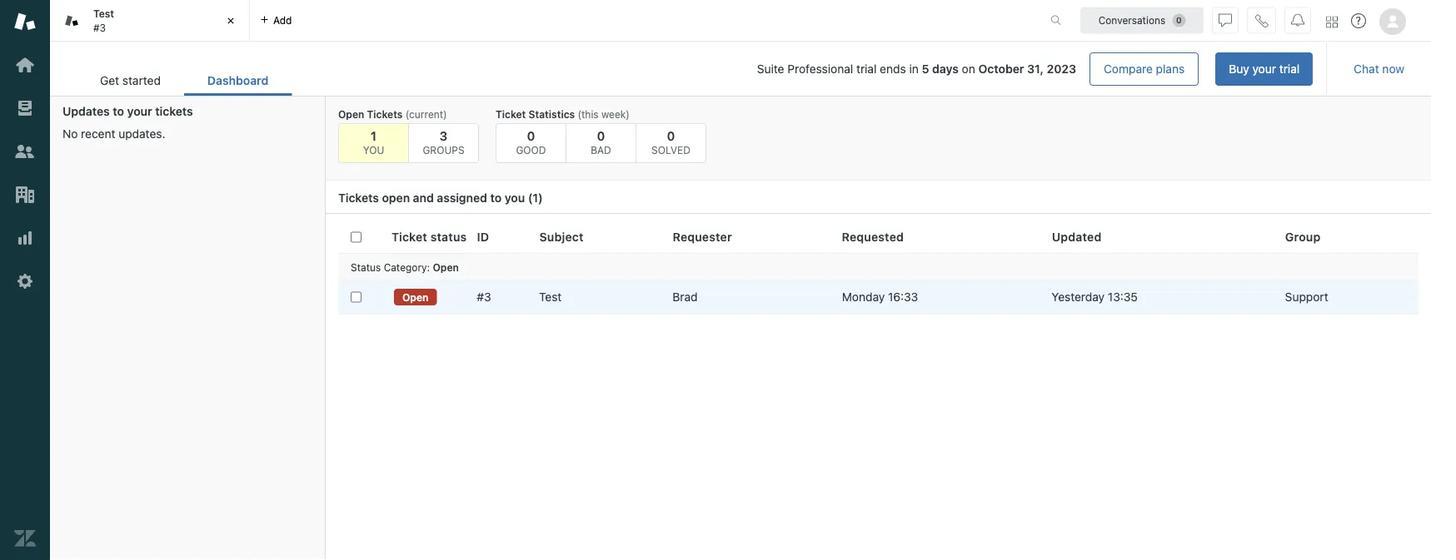 Task type: describe. For each thing, give the bounding box(es) containing it.
subject
[[539, 230, 584, 244]]

bad
[[591, 144, 611, 156]]

get help image
[[1351, 13, 1366, 28]]

open tickets (current)
[[338, 108, 447, 120]]

zendesk support image
[[14, 11, 36, 32]]

no recent updates.
[[62, 127, 165, 141]]

notifications image
[[1291, 14, 1305, 27]]

3
[[440, 128, 448, 143]]

buy your trial button
[[1216, 52, 1313, 86]]

groups
[[423, 144, 465, 156]]

main element
[[0, 0, 50, 561]]

tabs tab list
[[50, 0, 1033, 42]]

tickets
[[155, 105, 193, 118]]

your inside buy your trial button
[[1253, 62, 1276, 76]]

requested
[[842, 230, 904, 244]]

buy your trial
[[1229, 62, 1300, 76]]

trial for professional
[[856, 62, 877, 76]]

and
[[413, 191, 434, 205]]

status
[[351, 261, 381, 273]]

button displays agent's chat status as invisible. image
[[1219, 14, 1232, 27]]

suite
[[757, 62, 784, 76]]

solved
[[652, 144, 691, 156]]

1 you
[[363, 128, 384, 156]]

chat
[[1354, 62, 1379, 76]]

0 for 0 bad
[[597, 128, 605, 143]]

yesterday
[[1052, 290, 1105, 304]]

compare plans button
[[1090, 52, 1199, 86]]

grid containing ticket status
[[326, 221, 1431, 561]]

days
[[932, 62, 959, 76]]

open for open tickets (current)
[[338, 108, 364, 120]]

:
[[427, 261, 430, 273]]

ticket for ticket statistics (this week)
[[496, 108, 526, 120]]

Select All Tickets checkbox
[[351, 232, 362, 243]]

get started
[[100, 74, 161, 87]]

open
[[382, 191, 410, 205]]

no
[[62, 127, 78, 141]]

you
[[363, 144, 384, 156]]

(current)
[[405, 108, 447, 120]]

compare
[[1104, 62, 1153, 76]]

admin image
[[14, 271, 36, 292]]

id
[[477, 230, 489, 244]]

status
[[431, 230, 467, 244]]

tab list containing get started
[[77, 65, 292, 96]]

get started tab
[[77, 65, 184, 96]]

chat now button
[[1341, 52, 1418, 86]]

0 vertical spatial tickets
[[367, 108, 403, 120]]

add
[[273, 15, 292, 26]]

16:33
[[888, 290, 918, 304]]

yesterday 13:35
[[1052, 290, 1138, 304]]

section containing compare plans
[[305, 52, 1313, 86]]

reporting image
[[14, 227, 36, 249]]

october
[[979, 62, 1024, 76]]

zendesk image
[[14, 528, 36, 550]]

add button
[[250, 0, 302, 41]]

0 horizontal spatial to
[[113, 105, 124, 118]]

status category : open
[[351, 261, 459, 273]]

recent
[[81, 127, 115, 141]]

suite professional trial ends in 5 days on october 31, 2023
[[757, 62, 1076, 76]]

buy
[[1229, 62, 1249, 76]]

0 bad
[[591, 128, 611, 156]]

1 vertical spatial your
[[127, 105, 152, 118]]

(this
[[578, 108, 599, 120]]

good
[[516, 144, 546, 156]]

5
[[922, 62, 929, 76]]

test for test #3
[[93, 8, 114, 20]]

ends
[[880, 62, 906, 76]]

assigned
[[437, 191, 487, 205]]

ticket status
[[392, 230, 467, 244]]



Task type: locate. For each thing, give the bounding box(es) containing it.
dashboard
[[207, 74, 269, 87]]

0 horizontal spatial your
[[127, 105, 152, 118]]

to
[[113, 105, 124, 118], [490, 191, 502, 205]]

1 horizontal spatial #3
[[477, 290, 491, 304]]

in
[[909, 62, 919, 76]]

1 horizontal spatial to
[[490, 191, 502, 205]]

open for open
[[402, 292, 429, 303]]

section
[[305, 52, 1313, 86]]

trial
[[1280, 62, 1300, 76], [856, 62, 877, 76]]

views image
[[14, 97, 36, 119]]

1 vertical spatial open
[[433, 261, 459, 273]]

2 0 from the left
[[597, 128, 605, 143]]

1 vertical spatial ticket
[[392, 230, 427, 244]]

you
[[505, 191, 525, 205]]

0 horizontal spatial open
[[338, 108, 364, 120]]

0 vertical spatial test
[[93, 8, 114, 20]]

1 horizontal spatial test
[[539, 290, 562, 304]]

test inside grid
[[539, 290, 562, 304]]

chat now
[[1354, 62, 1405, 76]]

test link
[[539, 290, 562, 305]]

trial down notifications icon
[[1280, 62, 1300, 76]]

2023
[[1047, 62, 1076, 76]]

test for test
[[539, 290, 562, 304]]

2 horizontal spatial open
[[433, 261, 459, 273]]

0 horizontal spatial ticket
[[392, 230, 427, 244]]

close image
[[222, 12, 239, 29]]

test
[[93, 8, 114, 20], [539, 290, 562, 304]]

1 horizontal spatial 0
[[597, 128, 605, 143]]

1
[[371, 128, 377, 143], [533, 191, 538, 205]]

get
[[100, 74, 119, 87]]

trial for your
[[1280, 62, 1300, 76]]

1 trial from the left
[[1280, 62, 1300, 76]]

0 vertical spatial #3
[[93, 22, 106, 33]]

0
[[527, 128, 535, 143], [597, 128, 605, 143], [667, 128, 675, 143]]

0 solved
[[652, 128, 691, 156]]

None checkbox
[[351, 292, 362, 303]]

tickets left open
[[338, 191, 379, 205]]

2 vertical spatial open
[[402, 292, 429, 303]]

1 vertical spatial to
[[490, 191, 502, 205]]

ticket up category
[[392, 230, 427, 244]]

1 horizontal spatial open
[[402, 292, 429, 303]]

)
[[538, 191, 543, 205]]

requester
[[673, 230, 732, 244]]

updated
[[1052, 230, 1102, 244]]

1 right you at left
[[533, 191, 538, 205]]

test up get
[[93, 8, 114, 20]]

0 vertical spatial 1
[[371, 128, 377, 143]]

to left you at left
[[490, 191, 502, 205]]

0 horizontal spatial test
[[93, 8, 114, 20]]

open down category
[[402, 292, 429, 303]]

3 groups
[[423, 128, 465, 156]]

trial left ends
[[856, 62, 877, 76]]

1 horizontal spatial your
[[1253, 62, 1276, 76]]

test down subject
[[539, 290, 562, 304]]

#3
[[93, 22, 106, 33], [477, 290, 491, 304]]

your
[[1253, 62, 1276, 76], [127, 105, 152, 118]]

3 0 from the left
[[667, 128, 675, 143]]

to up no recent updates.
[[113, 105, 124, 118]]

trial inside button
[[1280, 62, 1300, 76]]

test inside tab
[[93, 8, 114, 20]]

monday 16:33
[[842, 290, 918, 304]]

0 up good
[[527, 128, 535, 143]]

your up updates.
[[127, 105, 152, 118]]

your right buy
[[1253, 62, 1276, 76]]

updates to your tickets
[[62, 105, 193, 118]]

conversations
[[1099, 15, 1166, 26]]

1 vertical spatial 1
[[533, 191, 538, 205]]

statistics
[[529, 108, 575, 120]]

updates.
[[119, 127, 165, 141]]

2 horizontal spatial 0
[[667, 128, 675, 143]]

professional
[[788, 62, 853, 76]]

ticket
[[496, 108, 526, 120], [392, 230, 427, 244]]

#3 inside grid
[[477, 290, 491, 304]]

brad
[[673, 290, 698, 304]]

tickets
[[367, 108, 403, 120], [338, 191, 379, 205]]

(
[[528, 191, 533, 205]]

0 for 0 good
[[527, 128, 535, 143]]

#3 inside test #3
[[93, 22, 106, 33]]

test #3
[[93, 8, 114, 33]]

open up 1 you
[[338, 108, 364, 120]]

1 horizontal spatial 1
[[533, 191, 538, 205]]

1 horizontal spatial ticket
[[496, 108, 526, 120]]

0 vertical spatial ticket
[[496, 108, 526, 120]]

ticket for ticket status
[[392, 230, 427, 244]]

0 horizontal spatial 0
[[527, 128, 535, 143]]

started
[[122, 74, 161, 87]]

plans
[[1156, 62, 1185, 76]]

1 vertical spatial tickets
[[338, 191, 379, 205]]

1 up 'you' on the left of the page
[[371, 128, 377, 143]]

get started image
[[14, 54, 36, 76]]

0 inside 0 bad
[[597, 128, 605, 143]]

#3 up get
[[93, 22, 106, 33]]

zendesk products image
[[1326, 16, 1338, 28]]

conversations button
[[1081, 7, 1204, 34]]

0 inside 0 solved
[[667, 128, 675, 143]]

tab list
[[77, 65, 292, 96]]

group
[[1285, 230, 1321, 244]]

now
[[1383, 62, 1405, 76]]

ticket statistics (this week)
[[496, 108, 630, 120]]

0 vertical spatial open
[[338, 108, 364, 120]]

0 horizontal spatial 1
[[371, 128, 377, 143]]

0 up solved
[[667, 128, 675, 143]]

0 inside 0 good
[[527, 128, 535, 143]]

monday
[[842, 290, 885, 304]]

0 vertical spatial your
[[1253, 62, 1276, 76]]

0 up bad
[[597, 128, 605, 143]]

1 0 from the left
[[527, 128, 535, 143]]

grid
[[326, 221, 1431, 561]]

0 vertical spatial to
[[113, 105, 124, 118]]

October 31, 2023 text field
[[979, 62, 1076, 76]]

1 inside 1 you
[[371, 128, 377, 143]]

on
[[962, 62, 975, 76]]

0 good
[[516, 128, 546, 156]]

1 vertical spatial test
[[539, 290, 562, 304]]

1 vertical spatial #3
[[477, 290, 491, 304]]

0 for 0 solved
[[667, 128, 675, 143]]

1 horizontal spatial trial
[[1280, 62, 1300, 76]]

week)
[[602, 108, 630, 120]]

compare plans
[[1104, 62, 1185, 76]]

0 horizontal spatial #3
[[93, 22, 106, 33]]

ticket up 0 good
[[496, 108, 526, 120]]

tickets up 1 you
[[367, 108, 403, 120]]

0 horizontal spatial trial
[[856, 62, 877, 76]]

tab containing test
[[50, 0, 250, 42]]

category
[[384, 261, 427, 273]]

tickets open and assigned to you ( 1 )
[[338, 191, 543, 205]]

updates
[[62, 105, 110, 118]]

tab
[[50, 0, 250, 42]]

#3 down id
[[477, 290, 491, 304]]

open right :
[[433, 261, 459, 273]]

customers image
[[14, 141, 36, 162]]

2 trial from the left
[[856, 62, 877, 76]]

13:35
[[1108, 290, 1138, 304]]

support
[[1285, 290, 1329, 304]]

open
[[338, 108, 364, 120], [433, 261, 459, 273], [402, 292, 429, 303]]

31,
[[1027, 62, 1044, 76]]

organizations image
[[14, 184, 36, 206]]



Task type: vqa. For each thing, say whether or not it's contained in the screenshot.
on
yes



